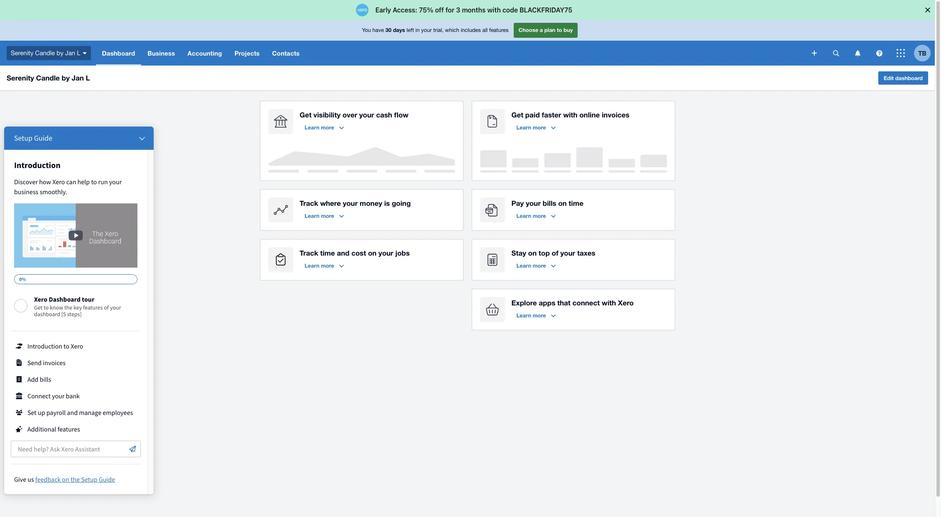 Task type: describe. For each thing, give the bounding box(es) containing it.
a
[[540, 27, 543, 33]]

projects button
[[228, 41, 266, 66]]

more for apps
[[533, 312, 546, 319]]

learn more for visibility
[[305, 124, 334, 131]]

pay your bills on time
[[512, 199, 584, 208]]

which
[[445, 27, 459, 33]]

taxes
[[577, 249, 596, 258]]

get paid faster with online invoices
[[512, 111, 630, 119]]

learn more for your
[[517, 213, 546, 219]]

learn more for where
[[305, 213, 334, 219]]

banking preview line graph image
[[268, 147, 455, 173]]

serenity inside popup button
[[11, 49, 33, 56]]

invoices preview bar graph image
[[480, 147, 667, 173]]

learn more for paid
[[517, 124, 546, 131]]

cost
[[352, 249, 366, 258]]

1 vertical spatial jan
[[72, 74, 84, 82]]

1 vertical spatial with
[[602, 299, 616, 307]]

more for where
[[321, 213, 334, 219]]

includes
[[461, 27, 481, 33]]

1 vertical spatial time
[[320, 249, 335, 258]]

learn more for on
[[517, 263, 546, 269]]

learn more button for visibility
[[300, 121, 349, 134]]

l inside popup button
[[77, 49, 80, 56]]

accounting button
[[181, 41, 228, 66]]

learn more button for your
[[512, 209, 561, 223]]

30
[[386, 27, 392, 33]]

xero
[[618, 299, 634, 307]]

online
[[580, 111, 600, 119]]

over
[[343, 111, 357, 119]]

edit dashboard button
[[879, 71, 929, 85]]

track money icon image
[[268, 198, 293, 223]]

dashboard link
[[96, 41, 141, 66]]

1 svg image from the left
[[833, 50, 839, 56]]

get for get visibility over your cash flow
[[300, 111, 312, 119]]

flow
[[394, 111, 409, 119]]

your right pay
[[526, 199, 541, 208]]

invoices
[[602, 111, 630, 119]]

projects
[[235, 49, 260, 57]]

get for get paid faster with online invoices
[[512, 111, 524, 119]]

your inside 'you have 30 days left in your trial, which includes all features'
[[421, 27, 432, 33]]

you
[[362, 27, 371, 33]]

pay
[[512, 199, 524, 208]]

taxes icon image
[[480, 248, 505, 273]]

learn more button for where
[[300, 209, 349, 223]]

banking icon image
[[268, 109, 293, 134]]

your left jobs
[[379, 249, 394, 258]]

banner containing tb
[[0, 20, 935, 66]]

accounting
[[188, 49, 222, 57]]

dashboard
[[102, 49, 135, 57]]

learn for on
[[517, 263, 531, 269]]

2 svg image from the left
[[876, 50, 883, 56]]

get visibility over your cash flow
[[300, 111, 409, 119]]

1 vertical spatial by
[[62, 74, 70, 82]]

and
[[337, 249, 350, 258]]

bills icon image
[[480, 198, 505, 223]]

of
[[552, 249, 559, 258]]

have
[[373, 27, 384, 33]]

more for on
[[533, 263, 546, 269]]

visibility
[[314, 111, 341, 119]]

1 vertical spatial serenity candle by jan l
[[7, 74, 90, 82]]

contacts
[[272, 49, 300, 57]]

1 vertical spatial serenity
[[7, 74, 34, 82]]

learn for where
[[305, 213, 320, 219]]

top
[[539, 249, 550, 258]]

business button
[[141, 41, 181, 66]]

invoices icon image
[[480, 109, 505, 134]]

days
[[393, 27, 405, 33]]

learn more button for apps
[[512, 309, 561, 322]]

tb button
[[914, 41, 935, 66]]

your right where
[[343, 199, 358, 208]]

candle inside popup button
[[35, 49, 55, 56]]

choose a plan to buy
[[519, 27, 573, 33]]



Task type: locate. For each thing, give the bounding box(es) containing it.
more for your
[[533, 213, 546, 219]]

more down visibility
[[321, 124, 334, 131]]

trial,
[[433, 27, 444, 33]]

all
[[483, 27, 488, 33]]

going
[[392, 199, 411, 208]]

learn for apps
[[517, 312, 531, 319]]

more for paid
[[533, 124, 546, 131]]

0 vertical spatial serenity candle by jan l
[[11, 49, 80, 56]]

with
[[563, 111, 578, 119], [602, 299, 616, 307]]

edit dashboard
[[884, 75, 923, 81]]

candle
[[35, 49, 55, 56], [36, 74, 60, 82]]

paid
[[526, 111, 540, 119]]

jan
[[65, 49, 75, 56], [72, 74, 84, 82]]

your right over
[[359, 111, 374, 119]]

1 track from the top
[[300, 199, 318, 208]]

cash
[[376, 111, 392, 119]]

add-ons icon image
[[480, 297, 505, 322]]

more down track time and cost on your jobs
[[321, 263, 334, 269]]

0 horizontal spatial get
[[300, 111, 312, 119]]

learn more button down and
[[300, 259, 349, 273]]

learn down paid
[[517, 124, 531, 131]]

svg image
[[833, 50, 839, 56], [876, 50, 883, 56]]

learn more for apps
[[517, 312, 546, 319]]

0 horizontal spatial on
[[368, 249, 377, 258]]

learn more button down pay your bills on time
[[512, 209, 561, 223]]

1 vertical spatial track
[[300, 249, 318, 258]]

track for track time and cost on your jobs
[[300, 249, 318, 258]]

learn more button for time
[[300, 259, 349, 273]]

2 track from the top
[[300, 249, 318, 258]]

navigation
[[96, 41, 806, 66]]

1 get from the left
[[300, 111, 312, 119]]

more down paid
[[533, 124, 546, 131]]

learn for visibility
[[305, 124, 320, 131]]

2 horizontal spatial on
[[558, 199, 567, 208]]

learn more button down visibility
[[300, 121, 349, 134]]

serenity
[[11, 49, 33, 56], [7, 74, 34, 82]]

choose
[[519, 27, 539, 33]]

more
[[321, 124, 334, 131], [533, 124, 546, 131], [321, 213, 334, 219], [533, 213, 546, 219], [321, 263, 334, 269], [533, 263, 546, 269], [533, 312, 546, 319]]

contacts button
[[266, 41, 306, 66]]

learn down "explore" on the bottom of page
[[517, 312, 531, 319]]

connect
[[573, 299, 600, 307]]

0 vertical spatial candle
[[35, 49, 55, 56]]

1 vertical spatial l
[[86, 74, 90, 82]]

learn more button down where
[[300, 209, 349, 223]]

jan inside serenity candle by jan l popup button
[[65, 49, 75, 56]]

get left paid
[[512, 111, 524, 119]]

where
[[320, 199, 341, 208]]

by
[[57, 49, 63, 56], [62, 74, 70, 82]]

1 horizontal spatial time
[[569, 199, 584, 208]]

tb
[[919, 49, 927, 57]]

projects icon image
[[268, 248, 293, 273]]

0 horizontal spatial time
[[320, 249, 335, 258]]

learn down pay
[[517, 213, 531, 219]]

0 vertical spatial jan
[[65, 49, 75, 56]]

learn
[[305, 124, 320, 131], [517, 124, 531, 131], [305, 213, 320, 219], [517, 213, 531, 219], [305, 263, 320, 269], [517, 263, 531, 269], [517, 312, 531, 319]]

plan
[[545, 27, 556, 33]]

on left top
[[528, 249, 537, 258]]

svg image
[[897, 49, 905, 57], [855, 50, 861, 56], [812, 51, 817, 56], [82, 52, 87, 54]]

more for visibility
[[321, 124, 334, 131]]

1 horizontal spatial with
[[602, 299, 616, 307]]

0 horizontal spatial with
[[563, 111, 578, 119]]

0 vertical spatial track
[[300, 199, 318, 208]]

1 horizontal spatial svg image
[[876, 50, 883, 56]]

track time and cost on your jobs
[[300, 249, 410, 258]]

more for time
[[321, 263, 334, 269]]

learn more down where
[[305, 213, 334, 219]]

time
[[569, 199, 584, 208], [320, 249, 335, 258]]

on
[[558, 199, 567, 208], [368, 249, 377, 258], [528, 249, 537, 258]]

on right cost
[[368, 249, 377, 258]]

money
[[360, 199, 382, 208]]

that
[[558, 299, 571, 307]]

learn right track money icon
[[305, 213, 320, 219]]

business
[[148, 49, 175, 57]]

learn for time
[[305, 263, 320, 269]]

features
[[489, 27, 509, 33]]

your right of
[[561, 249, 575, 258]]

apps
[[539, 299, 556, 307]]

learn more button for paid
[[512, 121, 561, 134]]

stay
[[512, 249, 526, 258]]

learn right projects icon
[[305, 263, 320, 269]]

learn for paid
[[517, 124, 531, 131]]

learn more button down paid
[[512, 121, 561, 134]]

learn more for time
[[305, 263, 334, 269]]

l
[[77, 49, 80, 56], [86, 74, 90, 82]]

serenity candle by jan l inside popup button
[[11, 49, 80, 56]]

dashboard
[[896, 75, 923, 81]]

banner
[[0, 20, 935, 66]]

dialog
[[0, 0, 941, 20]]

0 horizontal spatial svg image
[[833, 50, 839, 56]]

to
[[557, 27, 562, 33]]

your right in at the top left of page
[[421, 27, 432, 33]]

bills
[[543, 199, 556, 208]]

learn down visibility
[[305, 124, 320, 131]]

track
[[300, 199, 318, 208], [300, 249, 318, 258]]

explore
[[512, 299, 537, 307]]

you have 30 days left in your trial, which includes all features
[[362, 27, 509, 33]]

0 vertical spatial with
[[563, 111, 578, 119]]

more down where
[[321, 213, 334, 219]]

0 horizontal spatial l
[[77, 49, 80, 56]]

learn more down visibility
[[305, 124, 334, 131]]

1 horizontal spatial get
[[512, 111, 524, 119]]

learn more button down top
[[512, 259, 561, 273]]

edit
[[884, 75, 894, 81]]

time left and
[[320, 249, 335, 258]]

learn down stay
[[517, 263, 531, 269]]

learn more down stay
[[517, 263, 546, 269]]

stay on top of your taxes
[[512, 249, 596, 258]]

more down pay your bills on time
[[533, 213, 546, 219]]

track for track where your money is going
[[300, 199, 318, 208]]

with right faster
[[563, 111, 578, 119]]

2 get from the left
[[512, 111, 524, 119]]

1 horizontal spatial l
[[86, 74, 90, 82]]

buy
[[564, 27, 573, 33]]

navigation containing dashboard
[[96, 41, 806, 66]]

learn more down track time and cost on your jobs
[[305, 263, 334, 269]]

get left visibility
[[300, 111, 312, 119]]

learn for your
[[517, 213, 531, 219]]

1 horizontal spatial on
[[528, 249, 537, 258]]

is
[[384, 199, 390, 208]]

learn more button down apps
[[512, 309, 561, 322]]

jobs
[[395, 249, 410, 258]]

track left where
[[300, 199, 318, 208]]

0 vertical spatial time
[[569, 199, 584, 208]]

in
[[416, 27, 420, 33]]

learn more button
[[300, 121, 349, 134], [512, 121, 561, 134], [300, 209, 349, 223], [512, 209, 561, 223], [300, 259, 349, 273], [512, 259, 561, 273], [512, 309, 561, 322]]

with left "xero"
[[602, 299, 616, 307]]

more down top
[[533, 263, 546, 269]]

serenity candle by jan l button
[[0, 41, 96, 66]]

0 vertical spatial l
[[77, 49, 80, 56]]

learn more down pay
[[517, 213, 546, 219]]

svg image inside serenity candle by jan l popup button
[[82, 52, 87, 54]]

get
[[300, 111, 312, 119], [512, 111, 524, 119]]

learn more
[[305, 124, 334, 131], [517, 124, 546, 131], [305, 213, 334, 219], [517, 213, 546, 219], [305, 263, 334, 269], [517, 263, 546, 269], [517, 312, 546, 319]]

learn more button for on
[[512, 259, 561, 273]]

learn more down paid
[[517, 124, 546, 131]]

on right bills
[[558, 199, 567, 208]]

by inside popup button
[[57, 49, 63, 56]]

time right bills
[[569, 199, 584, 208]]

left
[[407, 27, 414, 33]]

navigation inside banner
[[96, 41, 806, 66]]

explore apps that connect with xero
[[512, 299, 634, 307]]

track right projects icon
[[300, 249, 318, 258]]

your
[[421, 27, 432, 33], [359, 111, 374, 119], [343, 199, 358, 208], [526, 199, 541, 208], [379, 249, 394, 258], [561, 249, 575, 258]]

serenity candle by jan l
[[11, 49, 80, 56], [7, 74, 90, 82]]

faster
[[542, 111, 561, 119]]

1 vertical spatial candle
[[36, 74, 60, 82]]

0 vertical spatial serenity
[[11, 49, 33, 56]]

track where your money is going
[[300, 199, 411, 208]]

more down apps
[[533, 312, 546, 319]]

0 vertical spatial by
[[57, 49, 63, 56]]

learn more down "explore" on the bottom of page
[[517, 312, 546, 319]]



Task type: vqa. For each thing, say whether or not it's contained in the screenshot.
Track where your money is going
yes



